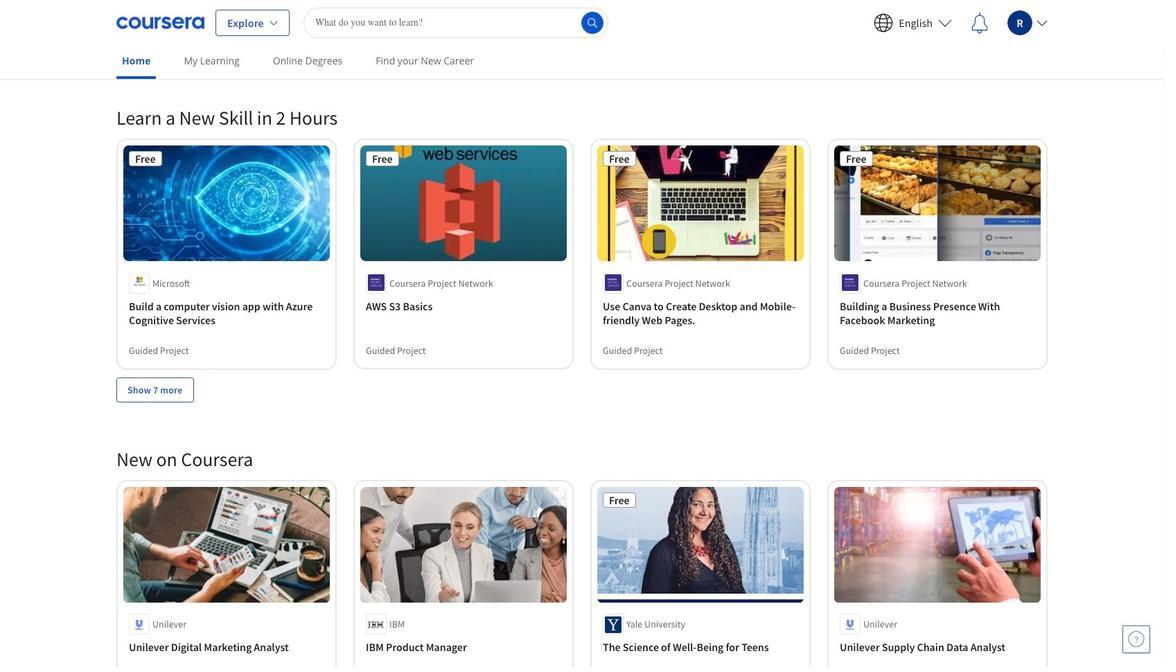Task type: locate. For each thing, give the bounding box(es) containing it.
What do you want to learn? text field
[[304, 7, 609, 38]]

None search field
[[304, 7, 609, 38]]

new on coursera collection element
[[108, 425, 1057, 668]]

help center image
[[1129, 632, 1145, 648]]

explore mastertrack® certificates collection element
[[108, 0, 1057, 83]]

coursera image
[[116, 11, 205, 34]]



Task type: vqa. For each thing, say whether or not it's contained in the screenshot.
Explore MasterTrack® Certificates Collection element
yes



Task type: describe. For each thing, give the bounding box(es) containing it.
learn a new skill in 2 hours collection element
[[108, 83, 1057, 425]]



